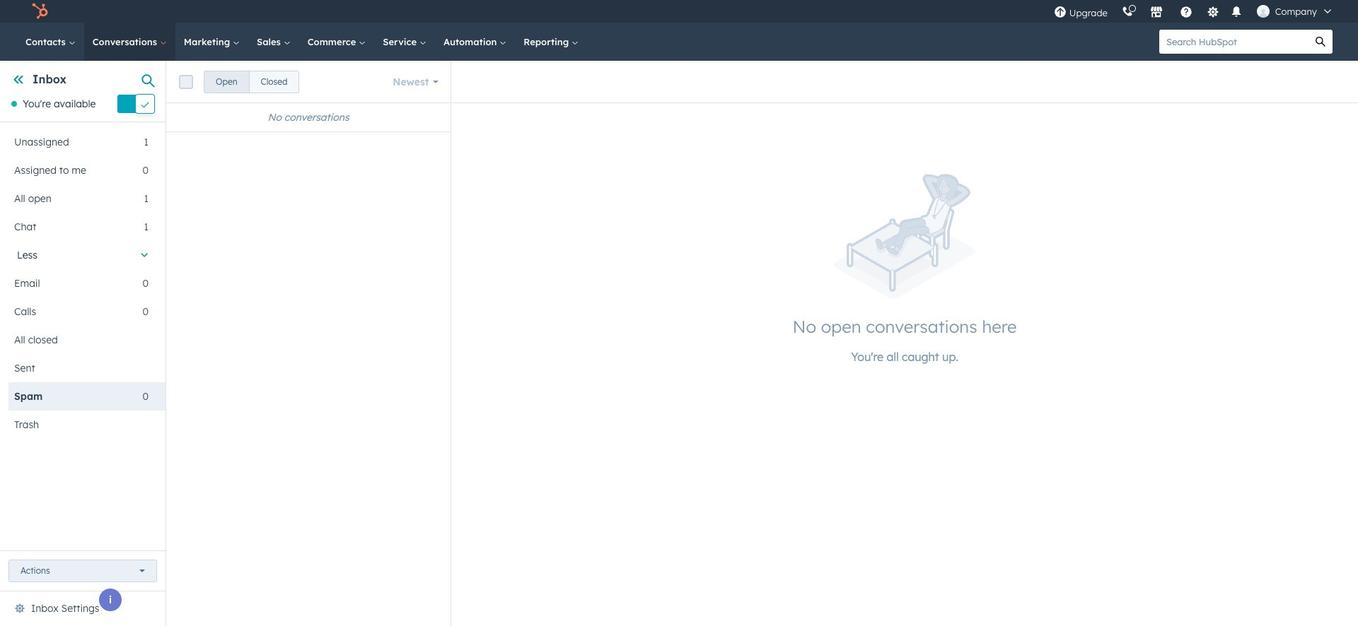 Task type: vqa. For each thing, say whether or not it's contained in the screenshot.
Search search field
no



Task type: locate. For each thing, give the bounding box(es) containing it.
menu
[[1047, 0, 1341, 23]]

group
[[204, 70, 300, 93]]

marketplaces image
[[1150, 6, 1163, 19]]

main content
[[166, 61, 1358, 627]]

None button
[[204, 70, 249, 93], [249, 70, 300, 93], [204, 70, 249, 93], [249, 70, 300, 93]]

jacob simon image
[[1257, 5, 1269, 18]]



Task type: describe. For each thing, give the bounding box(es) containing it.
Search HubSpot search field
[[1159, 30, 1309, 54]]

you're available image
[[11, 101, 17, 107]]



